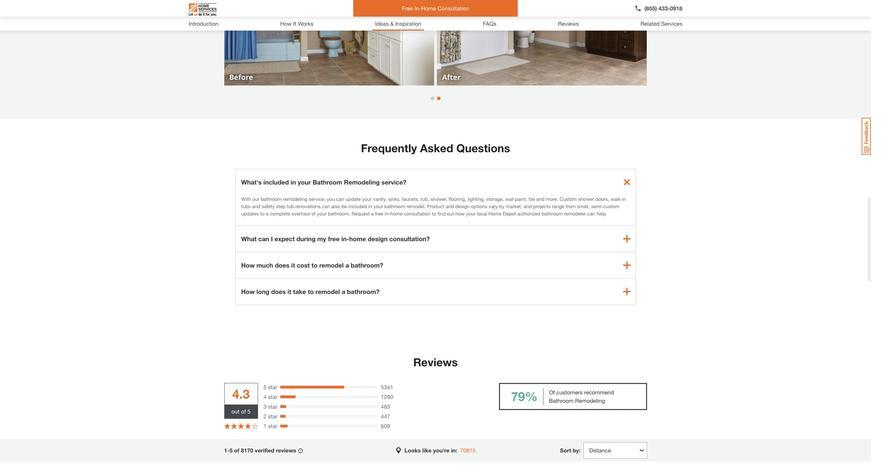 Task type: vqa. For each thing, say whether or not it's contained in the screenshot.
(703)726- within contact us store : (703)726-2883
no



Task type: describe. For each thing, give the bounding box(es) containing it.
shower
[[579, 196, 594, 202]]

star for 2
[[268, 413, 278, 420]]

2
[[264, 413, 267, 420]]

remodeler
[[564, 211, 586, 217]]

much
[[257, 261, 273, 269]]

433-
[[659, 5, 671, 11]]

your down service,
[[317, 211, 327, 217]]

custom
[[604, 203, 620, 209]]

483
[[381, 403, 390, 410]]

70815
[[460, 447, 476, 454]]

tubs
[[241, 203, 251, 209]]

what's
[[241, 178, 262, 186]]

to right take
[[308, 288, 314, 296]]

questions
[[457, 141, 510, 155]]

star for 3
[[268, 403, 278, 410]]

step
[[276, 203, 286, 209]]

it for cost
[[291, 261, 295, 269]]

help.
[[597, 211, 608, 217]]

5341
[[381, 384, 394, 391]]

5341 4 star
[[264, 384, 394, 400]]

bathroom? for how long does it take to remodel a bathroom?
[[347, 288, 380, 296]]

star for 4
[[268, 394, 278, 400]]

4 star link
[[264, 393, 278, 401]]

overhaul
[[292, 211, 310, 217]]

semi-
[[591, 203, 604, 209]]

it for take
[[288, 288, 292, 296]]

0 vertical spatial 5
[[264, 384, 267, 391]]

our
[[253, 196, 260, 202]]

3 star link
[[264, 403, 278, 411]]

during
[[297, 235, 316, 243]]

home inside with our bathroom remodeling service, you can update your vanity, sinks, faucets, tub, shower, flooring, lighting, storage, wall paint, tile and more. custom shower doors, walk-in tubs and safety step tub renovations can also be included in your bathroom remodel. product and design options vary by market, and projects range from small, semi-custom updates to a complete overhaul of your bathroom. request a free in-home consultation to find out how your local home depot authorized bathroom remodeler can help.
[[391, 211, 403, 217]]

small,
[[577, 203, 590, 209]]

does for long
[[271, 288, 286, 296]]

2 ★ from the left
[[231, 423, 237, 430]]

0 horizontal spatial included
[[264, 178, 289, 186]]

0 horizontal spatial in-
[[342, 235, 349, 243]]

0 vertical spatial in
[[291, 178, 296, 186]]

remodel for cost
[[319, 261, 344, 269]]

(855)
[[645, 5, 657, 11]]

before & after image
[[225, 0, 647, 85]]

1 vertical spatial of
[[241, 408, 246, 415]]

0 horizontal spatial home
[[349, 235, 366, 243]]

shower,
[[431, 196, 448, 202]]

sinks,
[[388, 196, 401, 202]]

find
[[438, 211, 446, 217]]

447
[[381, 413, 390, 420]]

what
[[241, 235, 257, 243]]

4 ★ from the left
[[245, 423, 251, 430]]

authorized
[[518, 211, 541, 217]]

verified
[[255, 447, 275, 454]]

1290
[[381, 394, 394, 400]]

5 ☆ from the left
[[252, 423, 258, 430]]

can up the be
[[336, 196, 344, 202]]

ideas
[[375, 20, 389, 27]]

faqs
[[483, 20, 497, 27]]

bathroom inside of customers recommend bathroom remodeling
[[549, 398, 574, 404]]

0 vertical spatial bathroom
[[261, 196, 282, 202]]

included inside with our bathroom remodeling service, you can update your vanity, sinks, faucets, tub, shower, flooring, lighting, storage, wall paint, tile and more. custom shower doors, walk-in tubs and safety step tub renovations can also be included in your bathroom remodel. product and design options vary by market, and projects range from small, semi-custom updates to a complete overhaul of your bathroom. request a free in-home consultation to find out how your local home depot authorized bathroom remodeler can help.
[[349, 203, 367, 209]]

expect
[[275, 235, 295, 243]]

free in-home consultation button
[[353, 0, 518, 17]]

tub
[[287, 203, 294, 209]]

projects
[[534, 203, 551, 209]]

★ ★ ★ ★ ★
[[224, 423, 258, 430]]

works
[[298, 20, 314, 27]]

take
[[293, 288, 306, 296]]

range
[[552, 203, 565, 209]]

3
[[264, 403, 267, 410]]

your right how
[[466, 211, 476, 217]]

sort by:
[[560, 447, 581, 454]]

sort
[[560, 447, 572, 454]]

from
[[566, 203, 576, 209]]

how
[[456, 211, 465, 217]]

can down semi-
[[588, 211, 596, 217]]

1290 3 star
[[264, 394, 394, 410]]

4.3
[[232, 387, 250, 402]]

0 vertical spatial bathroom
[[313, 178, 342, 186]]

0918
[[670, 5, 683, 11]]

my
[[318, 235, 326, 243]]

like
[[423, 447, 432, 454]]

more.
[[546, 196, 559, 202]]

to down safety
[[260, 211, 265, 217]]

storage,
[[486, 196, 504, 202]]

0 horizontal spatial 5
[[230, 447, 233, 454]]

(855) 433-0918
[[645, 5, 683, 11]]

vary
[[489, 203, 498, 209]]

1 vertical spatial in
[[623, 196, 627, 202]]

4 ☆ from the left
[[245, 423, 251, 430]]

your down vanity,
[[374, 203, 383, 209]]

0 vertical spatial remodeling
[[344, 178, 380, 186]]

faucets,
[[402, 196, 420, 202]]

frequently
[[361, 141, 417, 155]]

with
[[241, 196, 251, 202]]

star for 1
[[268, 423, 278, 430]]

3 ★ from the left
[[238, 423, 244, 430]]

your up remodeling
[[298, 178, 311, 186]]

what can i expect during my free in-home design consultation?
[[241, 235, 430, 243]]

remodel.
[[407, 203, 426, 209]]

lighting,
[[468, 196, 485, 202]]

it
[[293, 20, 297, 27]]

in:
[[451, 447, 458, 454]]

your left vanity,
[[362, 196, 372, 202]]

79%
[[511, 389, 538, 404]]

tub,
[[421, 196, 429, 202]]

in-
[[415, 5, 421, 11]]



Task type: locate. For each thing, give the bounding box(es) containing it.
remodeling inside of customers recommend bathroom remodeling
[[576, 398, 605, 404]]

depot
[[503, 211, 516, 217]]

remodel right take
[[316, 288, 340, 296]]

home inside button
[[421, 5, 436, 11]]

1 vertical spatial bathroom
[[385, 203, 406, 209]]

product
[[427, 203, 445, 209]]

4 star from the top
[[268, 413, 278, 420]]

1 vertical spatial out
[[232, 408, 240, 415]]

0 vertical spatial how
[[280, 20, 292, 27]]

star inside 447 1 star
[[268, 423, 278, 430]]

doors,
[[596, 196, 610, 202]]

3 star from the top
[[268, 403, 278, 410]]

0 vertical spatial free
[[375, 211, 384, 217]]

bathroom
[[313, 178, 342, 186], [549, 398, 574, 404]]

inspiration
[[396, 20, 422, 27]]

with our bathroom remodeling service, you can update your vanity, sinks, faucets, tub, shower, flooring, lighting, storage, wall paint, tile and more. custom shower doors, walk-in tubs and safety step tub renovations can also be included in your bathroom remodel. product and design options vary by market, and projects range from small, semi-custom updates to a complete overhaul of your bathroom. request a free in-home consultation to find out how your local home depot authorized bathroom remodeler can help.
[[241, 196, 627, 217]]

request
[[352, 211, 370, 217]]

how left it
[[280, 20, 292, 27]]

5 star link
[[264, 383, 278, 392]]

1 horizontal spatial bathroom
[[549, 398, 574, 404]]

1 horizontal spatial reviews
[[558, 20, 579, 27]]

remodeling up update
[[344, 178, 380, 186]]

in- inside with our bathroom remodeling service, you can update your vanity, sinks, faucets, tub, shower, flooring, lighting, storage, wall paint, tile and more. custom shower doors, walk-in tubs and safety step tub renovations can also be included in your bathroom remodel. product and design options vary by market, and projects range from small, semi-custom updates to a complete overhaul of your bathroom. request a free in-home consultation to find out how your local home depot authorized bathroom remodeler can help.
[[385, 211, 391, 217]]

2 vertical spatial of
[[234, 447, 240, 454]]

1
[[264, 423, 267, 430]]

home down request
[[349, 235, 366, 243]]

1 horizontal spatial in
[[369, 203, 372, 209]]

home down vary
[[489, 211, 502, 217]]

2 vertical spatial how
[[241, 288, 255, 296]]

to right the cost
[[312, 261, 318, 269]]

609
[[381, 423, 390, 430]]

2 horizontal spatial 5
[[264, 384, 267, 391]]

0 vertical spatial it
[[291, 261, 295, 269]]

consultation?
[[390, 235, 430, 243]]

0 vertical spatial home
[[421, 5, 436, 11]]

0 horizontal spatial bathroom
[[313, 178, 342, 186]]

can
[[336, 196, 344, 202], [322, 203, 330, 209], [588, 211, 596, 217], [258, 235, 269, 243]]

star right 2
[[268, 413, 278, 420]]

5
[[264, 384, 267, 391], [248, 408, 251, 415], [230, 447, 233, 454]]

0 vertical spatial included
[[264, 178, 289, 186]]

2 vertical spatial in
[[369, 203, 372, 209]]

5 left 3 in the bottom left of the page
[[248, 408, 251, 415]]

0 horizontal spatial in
[[291, 178, 296, 186]]

by
[[499, 203, 505, 209]]

out
[[447, 211, 454, 217], [232, 408, 240, 415]]

1 horizontal spatial home
[[391, 211, 403, 217]]

it left take
[[288, 288, 292, 296]]

bathroom up safety
[[261, 196, 282, 202]]

does right 'long'
[[271, 288, 286, 296]]

1 vertical spatial design
[[368, 235, 388, 243]]

design inside with our bathroom remodeling service, you can update your vanity, sinks, faucets, tub, shower, flooring, lighting, storage, wall paint, tile and more. custom shower doors, walk-in tubs and safety step tub renovations can also be included in your bathroom remodel. product and design options vary by market, and projects range from small, semi-custom updates to a complete overhaul of your bathroom. request a free in-home consultation to find out how your local home depot authorized bathroom remodeler can help.
[[456, 203, 470, 209]]

out up the ☆ ☆ ☆ ☆ ☆
[[232, 408, 240, 415]]

of up the ☆ ☆ ☆ ☆ ☆
[[241, 408, 246, 415]]

1 horizontal spatial design
[[456, 203, 470, 209]]

1 horizontal spatial bathroom
[[385, 203, 406, 209]]

5 star
[[264, 384, 278, 391]]

service,
[[309, 196, 326, 202]]

1-
[[224, 447, 230, 454]]

0 horizontal spatial bathroom
[[261, 196, 282, 202]]

remodel for take
[[316, 288, 340, 296]]

of right 1-
[[234, 447, 240, 454]]

star inside 483 2 star
[[268, 413, 278, 420]]

70815 link
[[460, 447, 476, 454]]

1 horizontal spatial out
[[447, 211, 454, 217]]

free
[[402, 5, 413, 11]]

out inside with our bathroom remodeling service, you can update your vanity, sinks, faucets, tub, shower, flooring, lighting, storage, wall paint, tile and more. custom shower doors, walk-in tubs and safety step tub renovations can also be included in your bathroom remodel. product and design options vary by market, and projects range from small, semi-custom updates to a complete overhaul of your bathroom. request a free in-home consultation to find out how your local home depot authorized bathroom remodeler can help.
[[447, 211, 454, 217]]

consultation
[[404, 211, 431, 217]]

1 ☆ from the left
[[224, 423, 231, 430]]

star right 3 in the bottom left of the page
[[268, 403, 278, 410]]

design down request
[[368, 235, 388, 243]]

services
[[662, 20, 683, 27]]

does right 'much'
[[275, 261, 290, 269]]

1 vertical spatial does
[[271, 288, 286, 296]]

design up how
[[456, 203, 470, 209]]

updates
[[241, 211, 259, 217]]

2 horizontal spatial of
[[312, 211, 316, 217]]

included up request
[[349, 203, 367, 209]]

you're
[[433, 447, 450, 454]]

in up request
[[369, 203, 372, 209]]

included up step at the left top of the page
[[264, 178, 289, 186]]

5 up 4
[[264, 384, 267, 391]]

how left 'long'
[[241, 288, 255, 296]]

reviews
[[276, 447, 296, 454]]

looks like you're in: 70815
[[405, 447, 476, 454]]

1 vertical spatial it
[[288, 288, 292, 296]]

how for how it works
[[280, 20, 292, 27]]

5 left 8170
[[230, 447, 233, 454]]

2 horizontal spatial in
[[623, 196, 627, 202]]

2 star link
[[264, 413, 278, 421]]

reviews
[[558, 20, 579, 27], [414, 356, 458, 369]]

included
[[264, 178, 289, 186], [349, 203, 367, 209]]

2 vertical spatial bathroom
[[542, 211, 563, 217]]

long
[[257, 288, 270, 296]]

and down flooring,
[[446, 203, 454, 209]]

star right 4
[[268, 394, 278, 400]]

looks
[[405, 447, 421, 454]]

free in-home consultation
[[402, 5, 469, 11]]

5 star from the top
[[268, 423, 278, 430]]

what's included in your bathroom remodeling service?
[[241, 178, 407, 186]]

bathroom?
[[351, 261, 383, 269], [347, 288, 380, 296]]

how for how long does it take to remodel a bathroom?
[[241, 288, 255, 296]]

tile
[[529, 196, 535, 202]]

walk-
[[611, 196, 623, 202]]

options
[[471, 203, 488, 209]]

free right my
[[328, 235, 340, 243]]

0 horizontal spatial out
[[232, 408, 240, 415]]

a
[[266, 211, 269, 217], [371, 211, 374, 217], [346, 261, 349, 269], [342, 288, 346, 296]]

remodeling
[[283, 196, 308, 202]]

1 vertical spatial bathroom
[[549, 398, 574, 404]]

0 horizontal spatial of
[[234, 447, 240, 454]]

i
[[271, 235, 273, 243]]

in right doors,
[[623, 196, 627, 202]]

star up "4 star" link at bottom left
[[268, 384, 278, 391]]

free
[[375, 211, 384, 217], [328, 235, 340, 243]]

0 horizontal spatial free
[[328, 235, 340, 243]]

star inside 1290 3 star
[[268, 403, 278, 410]]

home down sinks,
[[391, 211, 403, 217]]

8170
[[241, 447, 253, 454]]

remodeling
[[344, 178, 380, 186], [576, 398, 605, 404]]

feedback link image
[[862, 118, 872, 155]]

1 horizontal spatial included
[[349, 203, 367, 209]]

1 horizontal spatial in-
[[385, 211, 391, 217]]

customers
[[557, 389, 583, 396]]

1 vertical spatial remodeling
[[576, 398, 605, 404]]

0 vertical spatial does
[[275, 261, 290, 269]]

0 vertical spatial out
[[447, 211, 454, 217]]

it left the cost
[[291, 261, 295, 269]]

&
[[390, 20, 394, 27]]

1 vertical spatial included
[[349, 203, 367, 209]]

0 vertical spatial bathroom?
[[351, 261, 383, 269]]

0 vertical spatial in-
[[385, 211, 391, 217]]

2 star from the top
[[268, 394, 278, 400]]

flooring,
[[449, 196, 467, 202]]

home right free
[[421, 5, 436, 11]]

custom
[[560, 196, 577, 202]]

consultation
[[438, 5, 469, 11]]

home inside with our bathroom remodeling service, you can update your vanity, sinks, faucets, tub, shower, flooring, lighting, storage, wall paint, tile and more. custom shower doors, walk-in tubs and safety step tub renovations can also be included in your bathroom remodel. product and design options vary by market, and projects range from small, semi-custom updates to a complete overhaul of your bathroom. request a free in-home consultation to find out how your local home depot authorized bathroom remodeler can help.
[[489, 211, 502, 217]]

of down renovations
[[312, 211, 316, 217]]

0 horizontal spatial remodeling
[[344, 178, 380, 186]]

how long does it take to remodel a bathroom?
[[241, 288, 380, 296]]

in- down sinks,
[[385, 211, 391, 217]]

and up authorized in the right top of the page
[[524, 203, 532, 209]]

how for how much does it cost to remodel a bathroom?
[[241, 261, 255, 269]]

bathroom down sinks,
[[385, 203, 406, 209]]

1 horizontal spatial of
[[241, 408, 246, 415]]

0 vertical spatial of
[[312, 211, 316, 217]]

447 1 star
[[264, 413, 390, 430]]

update
[[346, 196, 361, 202]]

bathroom up you at the left of page
[[313, 178, 342, 186]]

star inside the 5341 4 star
[[268, 394, 278, 400]]

how left 'much'
[[241, 261, 255, 269]]

1 vertical spatial 5
[[248, 408, 251, 415]]

1 vertical spatial home
[[349, 235, 366, 243]]

recommend
[[585, 389, 614, 396]]

in up remodeling
[[291, 178, 296, 186]]

how it works
[[280, 20, 314, 27]]

1 star from the top
[[268, 384, 278, 391]]

1 horizontal spatial free
[[375, 211, 384, 217]]

1 vertical spatial free
[[328, 235, 340, 243]]

to
[[260, 211, 265, 217], [432, 211, 437, 217], [312, 261, 318, 269], [308, 288, 314, 296]]

1 vertical spatial in-
[[342, 235, 349, 243]]

renovations
[[296, 203, 321, 209]]

1 vertical spatial home
[[489, 211, 502, 217]]

1 horizontal spatial 5
[[248, 408, 251, 415]]

you
[[327, 196, 335, 202]]

by:
[[573, 447, 581, 454]]

can down you at the left of page
[[322, 203, 330, 209]]

bathroom down customers
[[549, 398, 574, 404]]

and up projects
[[537, 196, 545, 202]]

4
[[264, 394, 267, 400]]

0 vertical spatial design
[[456, 203, 470, 209]]

☆ ☆ ☆ ☆ ☆
[[224, 423, 258, 430]]

home
[[421, 5, 436, 11], [489, 211, 502, 217]]

do it for you logo image
[[189, 0, 217, 19]]

2 ☆ from the left
[[231, 423, 237, 430]]

safety
[[262, 203, 275, 209]]

cost
[[297, 261, 310, 269]]

free inside with our bathroom remodeling service, you can update your vanity, sinks, faucets, tub, shower, flooring, lighting, storage, wall paint, tile and more. custom shower doors, walk-in tubs and safety step tub renovations can also be included in your bathroom remodel. product and design options vary by market, and projects range from small, semi-custom updates to a complete overhaul of your bathroom. request a free in-home consultation to find out how your local home depot authorized bathroom remodeler can help.
[[375, 211, 384, 217]]

2 horizontal spatial bathroom
[[542, 211, 563, 217]]

0 horizontal spatial design
[[368, 235, 388, 243]]

introduction
[[189, 20, 219, 27]]

0 horizontal spatial reviews
[[414, 356, 458, 369]]

free down vanity,
[[375, 211, 384, 217]]

does for much
[[275, 261, 290, 269]]

3 ☆ from the left
[[238, 423, 244, 430]]

1-5 of 8170 verified reviews
[[224, 447, 298, 454]]

remodel down what can i expect during my free in-home design consultation?
[[319, 261, 344, 269]]

star right "1"
[[268, 423, 278, 430]]

0 vertical spatial home
[[391, 211, 403, 217]]

remodeling down recommend
[[576, 398, 605, 404]]

bathroom down range
[[542, 211, 563, 217]]

1 ★ from the left
[[224, 423, 231, 430]]

1 vertical spatial how
[[241, 261, 255, 269]]

1 horizontal spatial home
[[489, 211, 502, 217]]

(855) 433-0918 link
[[635, 4, 683, 13]]

out of 5
[[232, 408, 251, 415]]

1 vertical spatial reviews
[[414, 356, 458, 369]]

2 vertical spatial 5
[[230, 447, 233, 454]]

1 vertical spatial bathroom?
[[347, 288, 380, 296]]

1 horizontal spatial remodeling
[[576, 398, 605, 404]]

in
[[291, 178, 296, 186], [623, 196, 627, 202], [369, 203, 372, 209]]

related
[[641, 20, 660, 27]]

★
[[224, 423, 231, 430], [231, 423, 237, 430], [238, 423, 244, 430], [245, 423, 251, 430], [252, 423, 258, 430]]

how much does it cost to remodel a bathroom?
[[241, 261, 383, 269]]

also
[[331, 203, 340, 209]]

0 vertical spatial remodel
[[319, 261, 344, 269]]

can left i
[[258, 235, 269, 243]]

to down product
[[432, 211, 437, 217]]

and down our
[[252, 203, 260, 209]]

vanity,
[[373, 196, 387, 202]]

local
[[477, 211, 487, 217]]

5 ★ from the left
[[252, 423, 258, 430]]

1 vertical spatial remodel
[[316, 288, 340, 296]]

of customers recommend bathroom remodeling
[[549, 389, 614, 404]]

0 horizontal spatial home
[[421, 5, 436, 11]]

bathroom? for how much does it cost to remodel a bathroom?
[[351, 261, 383, 269]]

in- right my
[[342, 235, 349, 243]]

0 vertical spatial reviews
[[558, 20, 579, 27]]

of inside with our bathroom remodeling service, you can update your vanity, sinks, faucets, tub, shower, flooring, lighting, storage, wall paint, tile and more. custom shower doors, walk-in tubs and safety step tub renovations can also be included in your bathroom remodel. product and design options vary by market, and projects range from small, semi-custom updates to a complete overhaul of your bathroom. request a free in-home consultation to find out how your local home depot authorized bathroom remodeler can help.
[[312, 211, 316, 217]]

of
[[549, 389, 555, 396]]

out right find
[[447, 211, 454, 217]]

market,
[[506, 203, 523, 209]]



